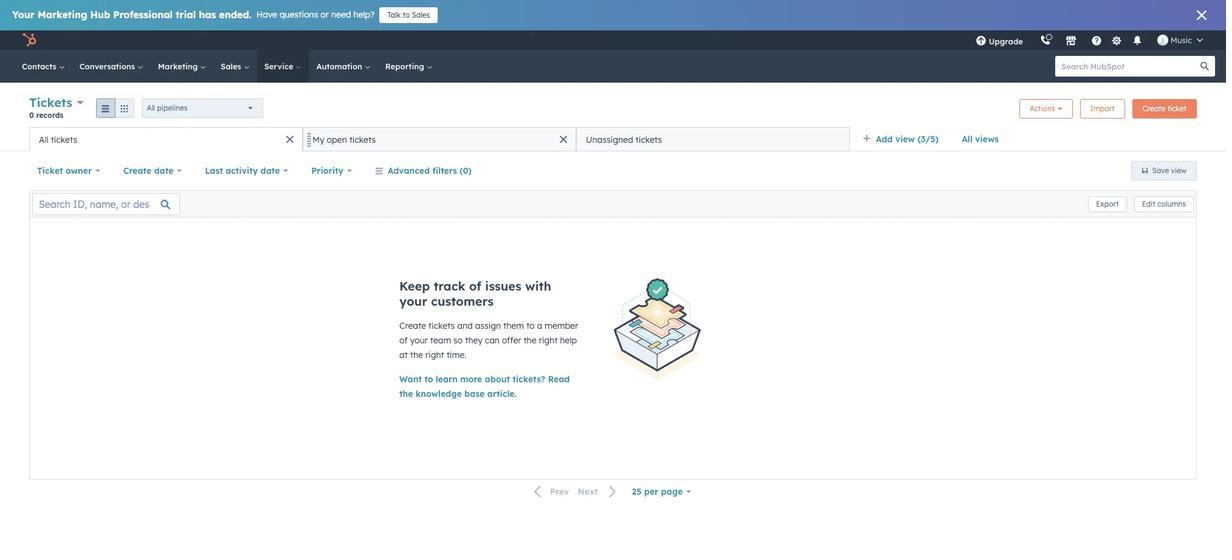 Task type: vqa. For each thing, say whether or not it's contained in the screenshot.
the topmost create
yes



Task type: locate. For each thing, give the bounding box(es) containing it.
2 horizontal spatial all
[[962, 134, 973, 145]]

to
[[403, 10, 410, 19], [527, 321, 535, 331], [425, 374, 433, 385]]

right down a
[[539, 335, 558, 346]]

date down all tickets button
[[154, 165, 174, 176]]

tickets inside create tickets and assign them to a member of your team so they can offer the right help at the right time.
[[429, 321, 455, 331]]

menu containing music
[[967, 30, 1212, 50]]

of up 'at'
[[400, 335, 408, 346]]

your marketing hub professional trial has ended. have questions or need help?
[[12, 9, 375, 21]]

0 horizontal spatial view
[[896, 134, 915, 145]]

1 vertical spatial marketing
[[158, 61, 200, 71]]

create up 'at'
[[400, 321, 426, 331]]

0 horizontal spatial to
[[403, 10, 410, 19]]

search image
[[1201, 62, 1210, 71]]

2 horizontal spatial create
[[1143, 104, 1166, 113]]

advanced filters (0) button
[[367, 159, 480, 183]]

all inside all views link
[[962, 134, 973, 145]]

with
[[525, 279, 552, 294]]

marketing up pipelines
[[158, 61, 200, 71]]

view inside button
[[1172, 166, 1187, 175]]

1 vertical spatial the
[[410, 350, 423, 361]]

all views link
[[954, 127, 1007, 151]]

base
[[465, 389, 485, 400]]

0 horizontal spatial of
[[400, 335, 408, 346]]

create for create ticket
[[1143, 104, 1166, 113]]

activity
[[226, 165, 258, 176]]

right down the team
[[426, 350, 444, 361]]

1 vertical spatial sales
[[221, 61, 244, 71]]

save
[[1153, 166, 1170, 175]]

of inside keep track of issues with your customers
[[469, 279, 482, 294]]

import
[[1091, 104, 1115, 113]]

1 horizontal spatial create
[[400, 321, 426, 331]]

1 horizontal spatial right
[[539, 335, 558, 346]]

to inside create tickets and assign them to a member of your team so they can offer the right help at the right time.
[[527, 321, 535, 331]]

0 vertical spatial sales
[[412, 10, 430, 19]]

your
[[12, 9, 35, 21]]

0 horizontal spatial create
[[123, 165, 152, 176]]

create
[[1143, 104, 1166, 113], [123, 165, 152, 176], [400, 321, 426, 331]]

calling icon button
[[1036, 32, 1056, 48]]

0 vertical spatial your
[[400, 294, 428, 309]]

talk to sales button
[[380, 7, 438, 23]]

professional
[[113, 9, 173, 21]]

tickets
[[51, 134, 77, 145], [350, 134, 376, 145], [636, 134, 662, 145], [429, 321, 455, 331]]

1 date from the left
[[154, 165, 174, 176]]

0 horizontal spatial sales
[[221, 61, 244, 71]]

the right offer
[[524, 335, 537, 346]]

marketing left hub
[[38, 9, 87, 21]]

ticket
[[37, 165, 63, 176]]

to up knowledge
[[425, 374, 433, 385]]

Search ID, name, or description search field
[[32, 193, 180, 215]]

upgrade
[[989, 36, 1023, 46]]

to inside want to learn more about tickets? read the knowledge base article.
[[425, 374, 433, 385]]

hubspot link
[[15, 33, 46, 47]]

sales inside talk to sales button
[[412, 10, 430, 19]]

tickets up the team
[[429, 321, 455, 331]]

0 horizontal spatial right
[[426, 350, 444, 361]]

calling icon image
[[1041, 35, 1051, 46]]

view
[[896, 134, 915, 145], [1172, 166, 1187, 175]]

menu item
[[1032, 30, 1034, 50]]

can
[[485, 335, 500, 346]]

create inside create tickets and assign them to a member of your team so they can offer the right help at the right time.
[[400, 321, 426, 331]]

marketing
[[38, 9, 87, 21], [158, 61, 200, 71]]

1 horizontal spatial to
[[425, 374, 433, 385]]

help image
[[1092, 36, 1103, 47]]

create down all tickets button
[[123, 165, 152, 176]]

member
[[545, 321, 578, 331]]

menu
[[967, 30, 1212, 50]]

all left views
[[962, 134, 973, 145]]

my
[[313, 134, 325, 145]]

priority button
[[304, 159, 360, 183]]

reporting
[[385, 61, 427, 71]]

group inside tickets banner
[[96, 98, 134, 118]]

tickets down records
[[51, 134, 77, 145]]

view right 'save'
[[1172, 166, 1187, 175]]

2 horizontal spatial to
[[527, 321, 535, 331]]

of right track
[[469, 279, 482, 294]]

0 records
[[29, 111, 63, 120]]

sales right talk at left
[[412, 10, 430, 19]]

last activity date button
[[197, 159, 296, 183]]

marketing link
[[151, 50, 214, 83]]

1 horizontal spatial all
[[147, 103, 155, 112]]

all down 0 records
[[39, 134, 48, 145]]

service
[[264, 61, 296, 71]]

prev
[[550, 487, 570, 498]]

1 vertical spatial create
[[123, 165, 152, 176]]

to for want to learn more about tickets? read the knowledge base article.
[[425, 374, 433, 385]]

all left pipelines
[[147, 103, 155, 112]]

sales left service
[[221, 61, 244, 71]]

want
[[400, 374, 422, 385]]

about
[[485, 374, 510, 385]]

to right talk at left
[[403, 10, 410, 19]]

create inside popup button
[[123, 165, 152, 176]]

next button
[[574, 484, 624, 500]]

create left ticket
[[1143, 104, 1166, 113]]

0 vertical spatial of
[[469, 279, 482, 294]]

0 horizontal spatial all
[[39, 134, 48, 145]]

save view button
[[1132, 161, 1198, 181]]

prev button
[[527, 484, 574, 500]]

tickets right unassigned
[[636, 134, 662, 145]]

2 date from the left
[[261, 165, 280, 176]]

pipelines
[[157, 103, 188, 112]]

view right add
[[896, 134, 915, 145]]

(3/5)
[[918, 134, 939, 145]]

settings link
[[1110, 34, 1125, 47]]

0 vertical spatial view
[[896, 134, 915, 145]]

open
[[327, 134, 347, 145]]

your left the team
[[410, 335, 428, 346]]

tickets inside all tickets button
[[51, 134, 77, 145]]

1 vertical spatial of
[[400, 335, 408, 346]]

1 horizontal spatial view
[[1172, 166, 1187, 175]]

(0)
[[460, 165, 472, 176]]

2 vertical spatial to
[[425, 374, 433, 385]]

1 horizontal spatial marketing
[[158, 61, 200, 71]]

team
[[430, 335, 451, 346]]

2 vertical spatial create
[[400, 321, 426, 331]]

help button
[[1087, 30, 1107, 50]]

25
[[632, 487, 642, 497]]

1 vertical spatial to
[[527, 321, 535, 331]]

so
[[454, 335, 463, 346]]

2 vertical spatial the
[[400, 389, 413, 400]]

hub
[[90, 9, 110, 21]]

ticket
[[1168, 104, 1187, 113]]

1 vertical spatial view
[[1172, 166, 1187, 175]]

export button
[[1089, 196, 1127, 212]]

owner
[[66, 165, 92, 176]]

your left track
[[400, 294, 428, 309]]

automation
[[317, 61, 365, 71]]

0 vertical spatial create
[[1143, 104, 1166, 113]]

to left a
[[527, 321, 535, 331]]

have
[[257, 9, 277, 20]]

the down want
[[400, 389, 413, 400]]

sales inside sales 'link'
[[221, 61, 244, 71]]

your
[[400, 294, 428, 309], [410, 335, 428, 346]]

0 horizontal spatial marketing
[[38, 9, 87, 21]]

all views
[[962, 134, 999, 145]]

the right 'at'
[[410, 350, 423, 361]]

read
[[548, 374, 570, 385]]

conversations link
[[72, 50, 151, 83]]

advanced filters (0)
[[388, 165, 472, 176]]

tickets inside unassigned tickets button
[[636, 134, 662, 145]]

time.
[[447, 350, 467, 361]]

my open tickets
[[313, 134, 376, 145]]

0 vertical spatial to
[[403, 10, 410, 19]]

Search HubSpot search field
[[1056, 56, 1205, 77]]

track
[[434, 279, 466, 294]]

group
[[96, 98, 134, 118]]

keep track of issues with your customers
[[400, 279, 552, 309]]

to inside button
[[403, 10, 410, 19]]

1 horizontal spatial sales
[[412, 10, 430, 19]]

date
[[154, 165, 174, 176], [261, 165, 280, 176]]

want to learn more about tickets? read the knowledge base article.
[[400, 374, 570, 400]]

create inside button
[[1143, 104, 1166, 113]]

all inside all pipelines popup button
[[147, 103, 155, 112]]

all inside all tickets button
[[39, 134, 48, 145]]

tickets right open
[[350, 134, 376, 145]]

music
[[1171, 35, 1193, 45]]

sales
[[412, 10, 430, 19], [221, 61, 244, 71]]

all tickets button
[[29, 127, 303, 151]]

create ticket
[[1143, 104, 1187, 113]]

0 horizontal spatial date
[[154, 165, 174, 176]]

0 vertical spatial marketing
[[38, 9, 87, 21]]

1 horizontal spatial of
[[469, 279, 482, 294]]

date right activity
[[261, 165, 280, 176]]

ended.
[[219, 9, 252, 21]]

1 horizontal spatial date
[[261, 165, 280, 176]]

0 vertical spatial the
[[524, 335, 537, 346]]

all pipelines button
[[141, 98, 263, 118]]

marketplaces image
[[1066, 36, 1077, 47]]

the
[[524, 335, 537, 346], [410, 350, 423, 361], [400, 389, 413, 400]]

view inside popup button
[[896, 134, 915, 145]]

create for create tickets and assign them to a member of your team so they can offer the right help at the right time.
[[400, 321, 426, 331]]

assign
[[475, 321, 501, 331]]

all for all pipelines
[[147, 103, 155, 112]]

1 vertical spatial your
[[410, 335, 428, 346]]

unassigned
[[586, 134, 634, 145]]

search button
[[1195, 56, 1216, 77]]



Task type: describe. For each thing, give the bounding box(es) containing it.
more
[[460, 374, 482, 385]]

tickets banner
[[29, 94, 1198, 127]]

service link
[[257, 50, 309, 83]]

offer
[[502, 335, 522, 346]]

all tickets
[[39, 134, 77, 145]]

and
[[457, 321, 473, 331]]

article.
[[487, 389, 517, 400]]

next
[[578, 487, 598, 498]]

date inside popup button
[[261, 165, 280, 176]]

automation link
[[309, 50, 378, 83]]

notifications image
[[1132, 36, 1143, 47]]

questions
[[280, 9, 318, 20]]

the inside want to learn more about tickets? read the knowledge base article.
[[400, 389, 413, 400]]

create for create date
[[123, 165, 152, 176]]

learn
[[436, 374, 458, 385]]

music button
[[1151, 30, 1211, 50]]

save view
[[1153, 166, 1187, 175]]

greg robinson image
[[1158, 35, 1169, 46]]

tickets button
[[29, 94, 84, 111]]

help?
[[354, 9, 375, 20]]

unassigned tickets
[[586, 134, 662, 145]]

add view (3/5) button
[[855, 127, 954, 151]]

add view (3/5)
[[876, 134, 939, 145]]

help
[[560, 335, 577, 346]]

last activity date
[[205, 165, 280, 176]]

create date
[[123, 165, 174, 176]]

to for talk to sales
[[403, 10, 410, 19]]

ticket owner
[[37, 165, 92, 176]]

create tickets and assign them to a member of your team so they can offer the right help at the right time.
[[400, 321, 578, 361]]

page
[[661, 487, 683, 497]]

add
[[876, 134, 893, 145]]

marketplaces button
[[1059, 30, 1084, 50]]

tickets for create tickets and assign them to a member of your team so they can offer the right help at the right time.
[[429, 321, 455, 331]]

sales link
[[214, 50, 257, 83]]

records
[[36, 111, 63, 120]]

knowledge
[[416, 389, 462, 400]]

talk
[[388, 10, 401, 19]]

last
[[205, 165, 223, 176]]

marketing inside marketing link
[[158, 61, 200, 71]]

a
[[537, 321, 543, 331]]

all for all views
[[962, 134, 973, 145]]

or
[[321, 9, 329, 20]]

need
[[331, 9, 351, 20]]

upgrade image
[[976, 36, 987, 47]]

edit columns button
[[1135, 196, 1194, 212]]

0 vertical spatial right
[[539, 335, 558, 346]]

conversations
[[80, 61, 137, 71]]

of inside create tickets and assign them to a member of your team so they can offer the right help at the right time.
[[400, 335, 408, 346]]

date inside popup button
[[154, 165, 174, 176]]

all for all tickets
[[39, 134, 48, 145]]

unassigned tickets button
[[577, 127, 850, 151]]

reporting link
[[378, 50, 440, 83]]

issues
[[485, 279, 522, 294]]

has
[[199, 9, 216, 21]]

create ticket button
[[1133, 99, 1198, 118]]

view for add
[[896, 134, 915, 145]]

your inside keep track of issues with your customers
[[400, 294, 428, 309]]

contacts link
[[15, 50, 72, 83]]

import button
[[1080, 99, 1126, 118]]

keep
[[400, 279, 430, 294]]

close image
[[1198, 10, 1207, 20]]

settings image
[[1112, 36, 1123, 47]]

1 vertical spatial right
[[426, 350, 444, 361]]

views
[[976, 134, 999, 145]]

hubspot image
[[22, 33, 36, 47]]

edit columns
[[1143, 199, 1187, 208]]

tickets for unassigned tickets
[[636, 134, 662, 145]]

25 per page button
[[624, 480, 699, 504]]

priority
[[311, 165, 344, 176]]

tickets
[[29, 95, 72, 110]]

tickets inside my open tickets button
[[350, 134, 376, 145]]

actions button
[[1020, 99, 1073, 118]]

filters
[[433, 165, 457, 176]]

customers
[[431, 294, 494, 309]]

contacts
[[22, 61, 59, 71]]

them
[[504, 321, 524, 331]]

trial
[[176, 9, 196, 21]]

notifications button
[[1127, 30, 1148, 50]]

they
[[465, 335, 483, 346]]

pagination navigation
[[527, 484, 624, 500]]

your inside create tickets and assign them to a member of your team so they can offer the right help at the right time.
[[410, 335, 428, 346]]

advanced
[[388, 165, 430, 176]]

all pipelines
[[147, 103, 188, 112]]

tickets for all tickets
[[51, 134, 77, 145]]

view for save
[[1172, 166, 1187, 175]]

edit
[[1143, 199, 1156, 208]]

per
[[645, 487, 659, 497]]

0
[[29, 111, 34, 120]]



